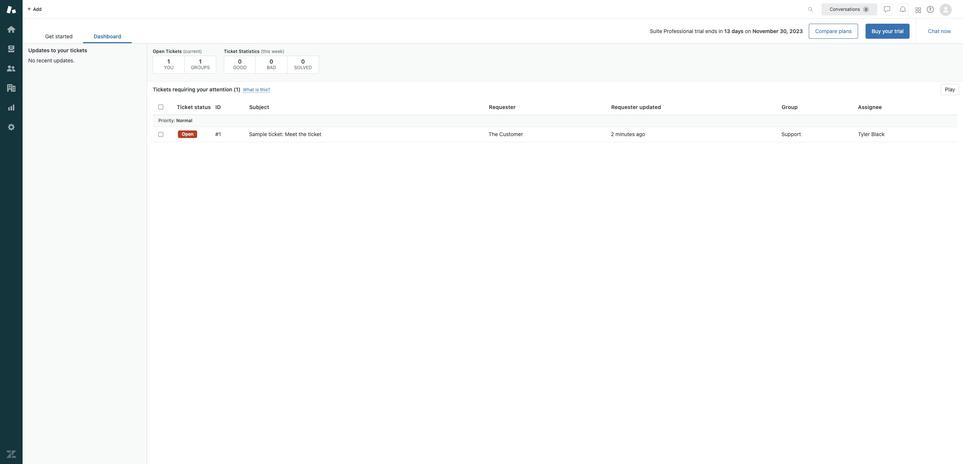 Task type: locate. For each thing, give the bounding box(es) containing it.
requester for requester updated
[[612, 104, 638, 110]]

week)
[[272, 49, 285, 54]]

2 vertical spatial your
[[197, 86, 208, 93]]

updates.
[[54, 57, 75, 64]]

no
[[28, 57, 35, 64]]

updated
[[640, 104, 662, 110]]

your right the to
[[57, 47, 69, 53]]

chat now button
[[923, 24, 958, 39]]

assignee
[[859, 104, 883, 110]]

ticket for ticket status
[[177, 104, 193, 110]]

2 requester from the left
[[612, 104, 638, 110]]

1 requester from the left
[[489, 104, 516, 110]]

0 vertical spatial your
[[883, 28, 894, 34]]

tickets up 1 you
[[166, 49, 182, 54]]

ticket:
[[269, 131, 284, 137]]

trial inside button
[[895, 28, 904, 34]]

buy your trial
[[872, 28, 904, 34]]

open down normal
[[182, 131, 194, 137]]

sample
[[249, 131, 267, 137]]

:
[[174, 118, 175, 124]]

is
[[256, 87, 259, 93]]

zendesk image
[[6, 450, 16, 460]]

customer
[[500, 131, 523, 137]]

organizations image
[[6, 83, 16, 93]]

0 bad
[[267, 58, 276, 70]]

section containing suite professional trial ends in
[[138, 24, 910, 39]]

(current)
[[183, 49, 202, 54]]

3 0 from the left
[[301, 58, 305, 65]]

conversations button
[[822, 3, 878, 15]]

0 vertical spatial ticket
[[224, 49, 238, 54]]

your right the 'buy'
[[883, 28, 894, 34]]

1 horizontal spatial requester
[[612, 104, 638, 110]]

1 horizontal spatial open
[[182, 131, 194, 137]]

2 minutes ago
[[611, 131, 646, 137]]

requiring
[[173, 86, 195, 93]]

tyler
[[859, 131, 871, 137]]

0 horizontal spatial your
[[57, 47, 69, 53]]

professional
[[664, 28, 694, 34]]

1 trial from the left
[[695, 28, 704, 34]]

get started tab
[[35, 29, 83, 43]]

1 horizontal spatial ticket
[[224, 49, 238, 54]]

main element
[[0, 0, 23, 465]]

1
[[167, 58, 170, 65], [199, 58, 202, 65], [236, 86, 238, 93]]

section
[[138, 24, 910, 39]]

trial
[[695, 28, 704, 34], [895, 28, 904, 34]]

ticket up 0 good
[[224, 49, 238, 54]]

1 horizontal spatial your
[[197, 86, 208, 93]]

subject
[[249, 104, 269, 110]]

get
[[45, 33, 54, 40]]

customers image
[[6, 64, 16, 73]]

trial left ends
[[695, 28, 704, 34]]

0 inside 0 bad
[[270, 58, 273, 65]]

1 you
[[164, 58, 174, 70]]

add
[[33, 6, 42, 12]]

ticket
[[308, 131, 322, 137]]

november
[[753, 28, 779, 34]]

solved
[[294, 65, 312, 70]]

2
[[611, 131, 615, 137]]

ticket up normal
[[177, 104, 193, 110]]

0 horizontal spatial ticket
[[177, 104, 193, 110]]

13
[[725, 28, 731, 34]]

status
[[195, 104, 211, 110]]

1 groups
[[191, 58, 210, 70]]

trial for your
[[895, 28, 904, 34]]

open for open tickets (current)
[[153, 49, 165, 54]]

0 inside 0 solved
[[301, 58, 305, 65]]

the
[[489, 131, 498, 137]]

trial down the notifications icon
[[895, 28, 904, 34]]

normal
[[176, 118, 192, 124]]

your for updates to your tickets
[[57, 47, 69, 53]]

1 down (current)
[[199, 58, 202, 65]]

zendesk products image
[[916, 7, 922, 13]]

your inside the updates to your tickets no recent updates.
[[57, 47, 69, 53]]

tickets
[[70, 47, 87, 53]]

tickets
[[166, 49, 182, 54], [153, 86, 171, 93]]

priority : normal
[[158, 118, 192, 124]]

1 horizontal spatial trial
[[895, 28, 904, 34]]

1 horizontal spatial 0
[[270, 58, 273, 65]]

statistics
[[239, 49, 260, 54]]

grid
[[147, 100, 964, 465]]

0 down statistics
[[238, 58, 242, 65]]

suite professional trial ends in 13 days on november 30, 2023
[[650, 28, 803, 34]]

0 horizontal spatial open
[[153, 49, 165, 54]]

now
[[942, 28, 952, 34]]

2 0 from the left
[[270, 58, 273, 65]]

1 vertical spatial open
[[182, 131, 194, 137]]

admin image
[[6, 122, 16, 132]]

support
[[782, 131, 802, 137]]

ticket statistics (this week)
[[224, 49, 285, 54]]

1 vertical spatial your
[[57, 47, 69, 53]]

2 horizontal spatial your
[[883, 28, 894, 34]]

1 inside 1 you
[[167, 58, 170, 65]]

1 down open tickets (current)
[[167, 58, 170, 65]]

your
[[883, 28, 894, 34], [57, 47, 69, 53], [197, 86, 208, 93]]

requester for requester
[[489, 104, 516, 110]]

0 horizontal spatial 1
[[167, 58, 170, 65]]

your up status
[[197, 86, 208, 93]]

updates
[[28, 47, 50, 53]]

tickets requiring your attention ( 1 ) what is this?
[[153, 86, 270, 93]]

0 down (this
[[270, 58, 273, 65]]

ends
[[706, 28, 718, 34]]

0 vertical spatial open
[[153, 49, 165, 54]]

2 horizontal spatial 0
[[301, 58, 305, 65]]

your for tickets requiring your attention
[[197, 86, 208, 93]]

1 inside 1 groups
[[199, 58, 202, 65]]

tab list
[[35, 29, 132, 43]]

ticket status
[[177, 104, 211, 110]]

plans
[[839, 28, 852, 34]]

requester
[[489, 104, 516, 110], [612, 104, 638, 110]]

0 horizontal spatial 0
[[238, 58, 242, 65]]

1 vertical spatial ticket
[[177, 104, 193, 110]]

0 right 0 bad
[[301, 58, 305, 65]]

get help image
[[928, 6, 934, 13]]

30,
[[780, 28, 789, 34]]

1 0 from the left
[[238, 58, 242, 65]]

dashboard
[[94, 33, 121, 40]]

minutes
[[616, 131, 635, 137]]

requester up the customer
[[489, 104, 516, 110]]

1 left what
[[236, 86, 238, 93]]

0 for 0 bad
[[270, 58, 273, 65]]

in
[[719, 28, 723, 34]]

0
[[238, 58, 242, 65], [270, 58, 273, 65], [301, 58, 305, 65]]

this?
[[260, 87, 270, 93]]

the customer
[[489, 131, 523, 137]]

0 inside 0 good
[[238, 58, 242, 65]]

0 horizontal spatial trial
[[695, 28, 704, 34]]

0 good
[[233, 58, 247, 70]]

open tickets (current)
[[153, 49, 202, 54]]

open
[[153, 49, 165, 54], [182, 131, 194, 137]]

meet
[[285, 131, 297, 137]]

chat now
[[929, 28, 952, 34]]

ticket
[[224, 49, 238, 54], [177, 104, 193, 110]]

None checkbox
[[158, 132, 163, 137]]

0 horizontal spatial requester
[[489, 104, 516, 110]]

open up 1 you
[[153, 49, 165, 54]]

1 horizontal spatial 1
[[199, 58, 202, 65]]

requester left updated
[[612, 104, 638, 110]]

tickets up 'select all tickets' checkbox
[[153, 86, 171, 93]]

sample ticket: meet the ticket
[[249, 131, 322, 137]]

2 trial from the left
[[895, 28, 904, 34]]

November 30, 2023 text field
[[753, 28, 803, 34]]



Task type: describe. For each thing, give the bounding box(es) containing it.
to
[[51, 47, 56, 53]]

tab list containing get started
[[35, 29, 132, 43]]

open for open
[[182, 131, 194, 137]]

suite
[[650, 28, 663, 34]]

recent
[[37, 57, 52, 64]]

)
[[238, 86, 241, 93]]

started
[[55, 33, 73, 40]]

requester updated
[[612, 104, 662, 110]]

1 vertical spatial tickets
[[153, 86, 171, 93]]

0 solved
[[294, 58, 312, 70]]

0 for 0 solved
[[301, 58, 305, 65]]

(
[[234, 86, 236, 93]]

the
[[299, 131, 307, 137]]

conversations
[[830, 6, 861, 12]]

chat
[[929, 28, 940, 34]]

attention
[[210, 86, 232, 93]]

trial for professional
[[695, 28, 704, 34]]

Select All Tickets checkbox
[[158, 105, 163, 110]]

reporting image
[[6, 103, 16, 113]]

grid containing ticket status
[[147, 100, 964, 465]]

priority
[[158, 118, 174, 124]]

play
[[946, 86, 956, 93]]

none checkbox inside grid
[[158, 132, 163, 137]]

ago
[[637, 131, 646, 137]]

play button
[[942, 84, 960, 95]]

groups
[[191, 65, 210, 70]]

buy
[[872, 28, 882, 34]]

id
[[215, 104, 221, 110]]

updates to your tickets no recent updates.
[[28, 47, 87, 64]]

buy your trial button
[[866, 24, 910, 39]]

get started
[[45, 33, 73, 40]]

zendesk support image
[[6, 5, 16, 15]]

get started image
[[6, 24, 16, 34]]

compare plans
[[816, 28, 852, 34]]

good
[[233, 65, 247, 70]]

(this
[[261, 49, 271, 54]]

what
[[243, 87, 254, 93]]

days
[[732, 28, 744, 34]]

on
[[745, 28, 752, 34]]

notifications image
[[900, 6, 906, 12]]

0 vertical spatial tickets
[[166, 49, 182, 54]]

views image
[[6, 44, 16, 54]]

tyler black
[[859, 131, 885, 137]]

0 for 0 good
[[238, 58, 242, 65]]

ticket for ticket statistics (this week)
[[224, 49, 238, 54]]

#1
[[215, 131, 221, 137]]

compare plans button
[[809, 24, 859, 39]]

2023
[[790, 28, 803, 34]]

compare
[[816, 28, 838, 34]]

you
[[164, 65, 174, 70]]

1 for 1 groups
[[199, 58, 202, 65]]

bad
[[267, 65, 276, 70]]

black
[[872, 131, 885, 137]]

your inside buy your trial button
[[883, 28, 894, 34]]

sample ticket: meet the ticket link
[[249, 131, 322, 138]]

2 horizontal spatial 1
[[236, 86, 238, 93]]

group
[[782, 104, 798, 110]]

button displays agent's chat status as invisible. image
[[885, 6, 891, 12]]

add button
[[23, 0, 46, 18]]

1 for 1 you
[[167, 58, 170, 65]]



Task type: vqa. For each thing, say whether or not it's contained in the screenshot.
SYSTEM UPDATES
no



